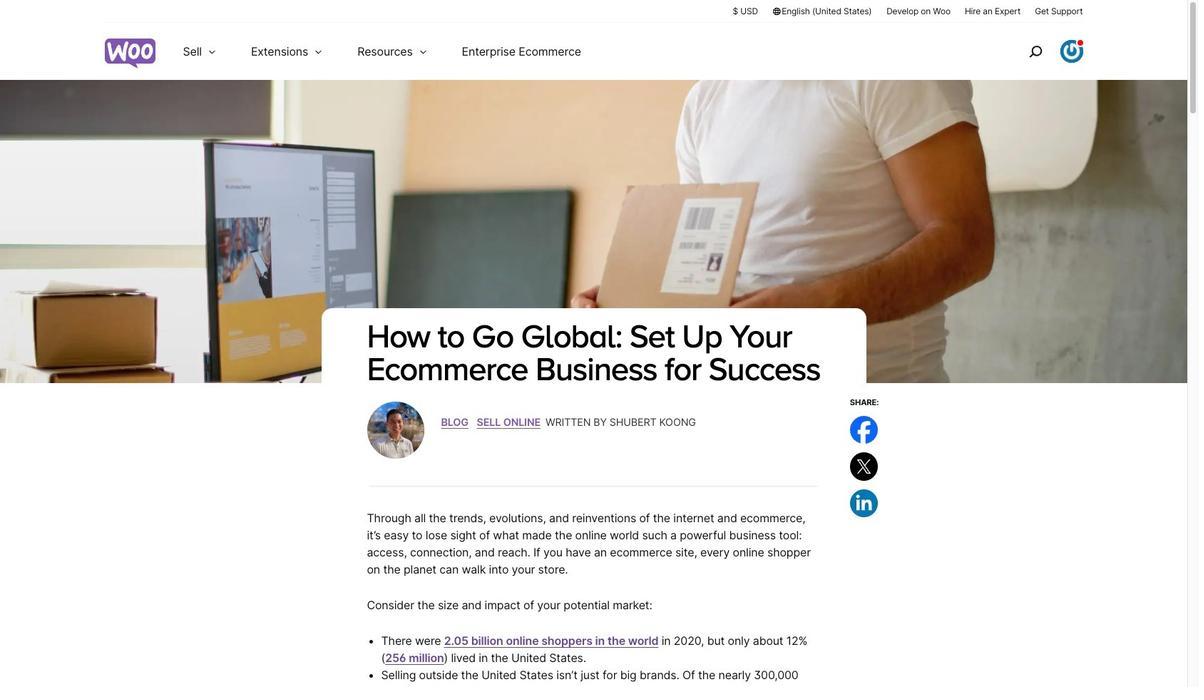 Task type: vqa. For each thing, say whether or not it's contained in the screenshot.
leftmost External Link image
no



Task type: locate. For each thing, give the bounding box(es) containing it.
open account menu image
[[1061, 40, 1083, 63]]

search image
[[1024, 40, 1047, 63]]



Task type: describe. For each thing, give the bounding box(es) containing it.
service navigation menu element
[[998, 28, 1083, 75]]



